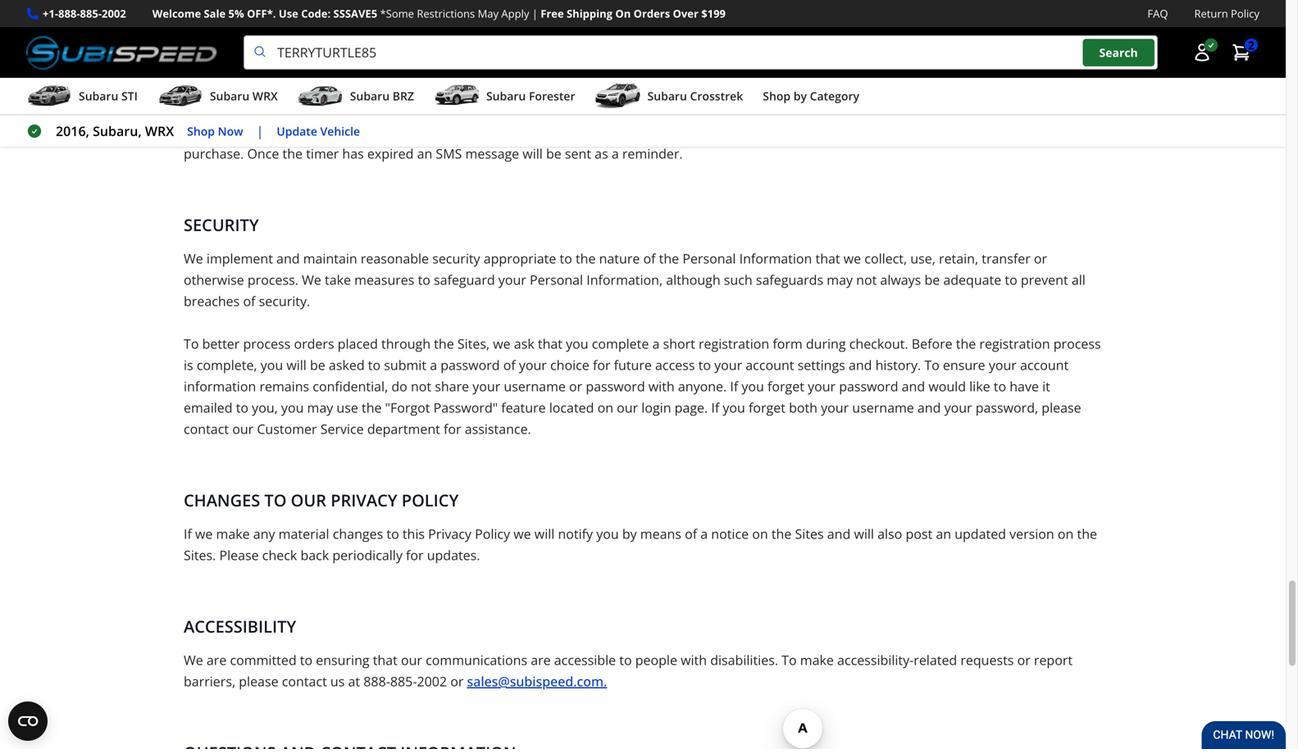 Task type: vqa. For each thing, say whether or not it's contained in the screenshot.
2013-
no



Task type: describe. For each thing, give the bounding box(es) containing it.
if right "anyone."
[[730, 378, 738, 395]]

the up although
[[659, 250, 679, 267]]

click
[[502, 0, 528, 13]]

the right version
[[1077, 525, 1097, 543]]

will inside to better process orders placed through the sites, we ask that you complete a short registration form during checkout. before the registration process is complete, you will be asked to submit a password of your choice for future access to your account settings and history. to ensure your account information remains confidential, do not share your username or password with anyone. if you forget your password and would like to have it emailed to you, you may use the "forgot password" feature located on our login page. if you forget both your username and your password, please contact our customer service department for assistance.
[[286, 356, 307, 374]]

if right page.
[[711, 399, 719, 417]]

vehicle
[[320, 123, 360, 139]]

you down "anyone."
[[723, 399, 745, 417]]

0 vertical spatial forget
[[768, 378, 804, 395]]

one inside subispeed uses cookies to collect information around abandoned shopping carts. a cart is considered abandoned after one hour of inactivity/lack of purchase. once the timer has expired an sms message will be sent as a reminder.
[[913, 124, 936, 141]]

apply
[[501, 6, 529, 21]]

and inside we implement and maintain reasonable security appropriate to the nature of the personal information that we collect, use, retain, transfer or otherwise process. we take measures to safeguard your personal information, although such safeguards may not always be adequate to prevent all breaches of security.
[[276, 250, 300, 267]]

the up ensure
[[956, 335, 976, 353]]

a subaru sti thumbnail image image
[[26, 84, 72, 108]]

sites. inside we include social media buttons on our sites. if you click on one of the social media buttons, the social media company may set cookies or other tracking technologies on your browser or obtain personal information about you.
[[429, 0, 461, 13]]

otherwise
[[184, 271, 244, 289]]

ensure
[[943, 356, 985, 374]]

changes
[[184, 489, 260, 512]]

by inside dropdown button
[[794, 88, 807, 104]]

we down changes
[[195, 525, 213, 543]]

subaru,
[[93, 122, 142, 140]]

allow
[[498, 60, 530, 77]]

an inside subispeed uses cookies to collect information around abandoned shopping carts. a cart is considered abandoned after one hour of inactivity/lack of purchase. once the timer has expired an sms message will be sent as a reminder.
[[417, 145, 432, 162]]

sent
[[565, 145, 591, 162]]

please inside the we are committed to ensuring that our communications are accessible to people with disabilities. to make accessibility-related requests or report barriers, please contact us at 888-885-2002 or
[[239, 673, 278, 691]]

accessibility
[[184, 616, 296, 638]]

retain,
[[939, 250, 978, 267]]

the left on
[[593, 0, 613, 13]]

and down would at the right of the page
[[918, 399, 941, 417]]

be inside to better process orders placed through the sites, we ask that you complete a short registration form during checkout. before the registration process is complete, you will be asked to submit a password of your choice for future access to your account settings and history. to ensure your account information remains confidential, do not share your username or password with anyone. if you forget your password and would like to have it emailed to you, you may use the "forgot password" feature located on our login page. if you forget both your username and your password, please contact our customer service department for assistance.
[[310, 356, 325, 374]]

that inside the additionally, your browser and mobile devices may allow you to delete or limit the types or uses of cookies and other advertising identifiers that can be placed on your computer or devices.
[[1036, 60, 1060, 77]]

1 vertical spatial wrx
[[145, 122, 174, 140]]

always
[[880, 271, 921, 289]]

we inside we implement and maintain reasonable security appropriate to the nature of the personal information that we collect, use, retain, transfer or otherwise process. we take measures to safeguard your personal information, although such safeguards may not always be adequate to prevent all breaches of security.
[[844, 250, 861, 267]]

1 vertical spatial forget
[[749, 399, 786, 417]]

not inside to better process orders placed through the sites, we ask that you complete a short registration form during checkout. before the registration process is complete, you will be asked to submit a password of your choice for future access to your account settings and history. to ensure your account information remains confidential, do not share your username or password with anyone. if you forget your password and would like to have it emailed to you, you may use the "forgot password" feature located on our login page. if you forget both your username and your password, please contact our customer service department for assistance.
[[411, 378, 431, 395]]

our inside we include social media buttons on our sites. if you click on one of the social media buttons, the social media company may set cookies or other tracking technologies on your browser or obtain personal information about you.
[[404, 0, 425, 13]]

to down reasonable
[[418, 271, 430, 289]]

of right hour
[[973, 124, 985, 141]]

1 horizontal spatial password
[[586, 378, 645, 395]]

faq link
[[1148, 5, 1168, 22]]

we for include
[[184, 0, 203, 13]]

to inside subispeed uses cookies to collect information around abandoned shopping carts. a cart is considered abandoned after one hour of inactivity/lack of purchase. once the timer has expired an sms message will be sent as a reminder.
[[331, 124, 344, 141]]

1 vertical spatial personal
[[683, 250, 736, 267]]

updates.
[[427, 547, 480, 564]]

subaru for subaru sti
[[79, 88, 118, 104]]

1 abandoned from the left
[[514, 124, 584, 141]]

or left limit
[[617, 60, 630, 77]]

during
[[806, 335, 846, 353]]

1 are from the left
[[207, 652, 227, 669]]

collect,
[[865, 250, 907, 267]]

contact inside the we are committed to ensuring that our communications are accessible to people with disabilities. to make accessibility-related requests or report barriers, please contact us at 888-885-2002 or
[[282, 673, 327, 691]]

0 vertical spatial 885-
[[80, 6, 102, 21]]

restrictions
[[417, 6, 475, 21]]

shop for shop now
[[187, 123, 215, 139]]

sale
[[204, 6, 226, 21]]

for for policy
[[406, 547, 424, 564]]

you inside we include social media buttons on our sites. if you click on one of the social media buttons, the social media company may set cookies or other tracking technologies on your browser or obtain personal information about you.
[[476, 0, 498, 13]]

to up "anyone."
[[698, 356, 711, 374]]

2 account from the left
[[1020, 356, 1069, 374]]

information inside we implement and maintain reasonable security appropriate to the nature of the personal information that we collect, use, retain, transfer or otherwise process. we take measures to safeguard your personal information, although such safeguards may not always be adequate to prevent all breaches of security.
[[739, 250, 812, 267]]

our inside the we are committed to ensuring that our communications are accessible to people with disabilities. to make accessibility-related requests or report barriers, please contact us at 888-885-2002 or
[[401, 652, 422, 669]]

shop by category button
[[763, 81, 859, 114]]

your down "settings" on the top right of the page
[[808, 378, 836, 395]]

please
[[219, 547, 259, 564]]

the right use
[[362, 399, 382, 417]]

0 horizontal spatial username
[[504, 378, 566, 395]]

we implement and maintain reasonable security appropriate to the nature of the personal information that we collect, use, retain, transfer or otherwise process. we take measures to safeguard your personal information, although such safeguards may not always be adequate to prevent all breaches of security.
[[184, 250, 1086, 310]]

use,
[[911, 250, 936, 267]]

and inside if we make any material changes to this privacy policy we will notify you by means of a notice on the sites and will also post an updated version on the sites. please check back periodically for updates.
[[827, 525, 851, 543]]

2002 inside the we are committed to ensuring that our communications are accessible to people with disabilities. to make accessibility-related requests or report barriers, please contact us at 888-885-2002 or
[[417, 673, 447, 691]]

or right types
[[723, 60, 737, 77]]

2 social from the left
[[617, 0, 651, 13]]

0 horizontal spatial |
[[256, 122, 264, 140]]

located
[[549, 399, 594, 417]]

other inside the additionally, your browser and mobile devices may allow you to delete or limit the types or uses of cookies and other advertising identifiers that can be placed on your computer or devices.
[[863, 60, 897, 77]]

browser inside we include social media buttons on our sites. if you click on one of the social media buttons, the social media company may set cookies or other tracking technologies on your browser or obtain personal information about you.
[[368, 17, 418, 35]]

0 vertical spatial 2002
[[102, 6, 126, 21]]

by inside if we make any material changes to this privacy policy we will notify you by means of a notice on the sites and will also post an updated version on the sites. please check back periodically for updates.
[[622, 525, 637, 543]]

orders
[[294, 335, 334, 353]]

2
[[1248, 37, 1255, 53]]

have
[[1010, 378, 1039, 395]]

of inside to better process orders placed through the sites, we ask that you complete a short registration form during checkout. before the registration process is complete, you will be asked to submit a password of your choice for future access to your account settings and history. to ensure your account information remains confidential, do not share your username or password with anyone. if you forget your password and would like to have it emailed to you, you may use the "forgot password" feature located on our login page. if you forget both your username and your password, please contact our customer service department for assistance.
[[503, 356, 516, 374]]

do
[[391, 378, 407, 395]]

has
[[342, 145, 364, 162]]

2 process from the left
[[1054, 335, 1101, 353]]

this
[[403, 525, 425, 543]]

our left login
[[617, 399, 638, 417]]

expired
[[367, 145, 414, 162]]

the inside the additionally, your browser and mobile devices may allow you to delete or limit the types or uses of cookies and other advertising identifiers that can be placed on your computer or devices.
[[664, 60, 684, 77]]

such
[[724, 271, 753, 289]]

and up category
[[836, 60, 860, 77]]

to left you,
[[236, 399, 249, 417]]

and down history. at the top of the page
[[902, 378, 925, 395]]

you inside the additionally, your browser and mobile devices may allow you to delete or limit the types or uses of cookies and other advertising identifiers that can be placed on your computer or devices.
[[533, 60, 556, 77]]

policy
[[402, 489, 459, 512]]

of inside the additionally, your browser and mobile devices may allow you to delete or limit the types or uses of cookies and other advertising identifiers that can be placed on your computer or devices.
[[771, 60, 784, 77]]

adequate
[[943, 271, 1002, 289]]

your down technologies
[[263, 60, 290, 77]]

on right version
[[1058, 525, 1074, 543]]

your up password" at the bottom
[[473, 378, 500, 395]]

will inside subispeed uses cookies to collect information around abandoned shopping carts. a cart is considered abandoned after one hour of inactivity/lack of purchase. once the timer has expired an sms message will be sent as a reminder.
[[523, 145, 543, 162]]

return
[[1194, 6, 1228, 21]]

return policy
[[1194, 6, 1260, 21]]

other inside we include social media buttons on our sites. if you click on one of the social media buttons, the social media company may set cookies or other tracking technologies on your browser or obtain personal information about you.
[[1030, 0, 1063, 13]]

code:
[[301, 6, 331, 21]]

subaru for subaru forester
[[486, 88, 526, 104]]

our down you,
[[232, 420, 254, 438]]

make inside the we are committed to ensuring that our communications are accessible to people with disabilities. to make accessibility-related requests or report barriers, please contact us at 888-885-2002 or
[[800, 652, 834, 669]]

on inside to better process orders placed through the sites, we ask that you complete a short registration form during checkout. before the registration process is complete, you will be asked to submit a password of your choice for future access to your account settings and history. to ensure your account information remains confidential, do not share your username or password with anyone. if you forget your password and would like to have it emailed to you, you may use the "forgot password" feature located on our login page. if you forget both your username and your password, please contact our customer service department for assistance.
[[598, 399, 613, 417]]

sms
[[436, 145, 462, 162]]

limit
[[633, 60, 660, 77]]

accessibility-
[[837, 652, 914, 669]]

feature
[[501, 399, 546, 417]]

changes to our privacy policy
[[184, 489, 459, 512]]

additionally, your browser and mobile devices may allow you to delete or limit the types or uses of cookies and other advertising identifiers that can be placed on your computer or devices.
[[184, 60, 1085, 99]]

or up identifiers
[[1013, 0, 1027, 13]]

to right "appropriate"
[[560, 250, 572, 267]]

your down would at the right of the page
[[944, 399, 972, 417]]

reminder.
[[622, 145, 683, 162]]

off*.
[[247, 6, 276, 21]]

we left take at the left
[[302, 271, 321, 289]]

return policy link
[[1194, 5, 1260, 22]]

subaru brz button
[[297, 81, 414, 114]]

message
[[465, 145, 519, 162]]

we left notify on the left bottom
[[514, 525, 531, 543]]

complete,
[[197, 356, 257, 374]]

faq
[[1148, 6, 1168, 21]]

people
[[635, 652, 677, 669]]

or inside to better process orders placed through the sites, we ask that you complete a short registration form during checkout. before the registration process is complete, you will be asked to submit a password of your choice for future access to your account settings and history. to ensure your account information remains confidential, do not share your username or password with anyone. if you forget your password and would like to have it emailed to you, you may use the "forgot password" feature located on our login page. if you forget both your username and your password, please contact our customer service department for assistance.
[[569, 378, 582, 395]]

will left the "also"
[[854, 525, 874, 543]]

password,
[[976, 399, 1038, 417]]

prevent
[[1021, 271, 1068, 289]]

can
[[1064, 60, 1085, 77]]

that inside we implement and maintain reasonable security appropriate to the nature of the personal information that we collect, use, retain, transfer or otherwise process. we take measures to safeguard your personal information, although such safeguards may not always be adequate to prevent all breaches of security.
[[816, 250, 840, 267]]

we inside to better process orders placed through the sites, we ask that you complete a short registration form during checkout. before the registration process is complete, you will be asked to submit a password of your choice for future access to your account settings and history. to ensure your account information remains confidential, do not share your username or password with anyone. if you forget your password and would like to have it emailed to you, you may use the "forgot password" feature located on our login page. if you forget both your username and your password, please contact our customer service department for assistance.
[[493, 335, 511, 353]]

the left sites,
[[434, 335, 454, 353]]

subaru for subaru wrx
[[210, 88, 249, 104]]

although
[[666, 271, 721, 289]]

may inside to better process orders placed through the sites, we ask that you complete a short registration form during checkout. before the registration process is complete, you will be asked to submit a password of your choice for future access to your account settings and history. to ensure your account information remains confidential, do not share your username or password with anyone. if you forget your password and would like to have it emailed to you, you may use the "forgot password" feature located on our login page. if you forget both your username and your password, please contact our customer service department for assistance.
[[307, 399, 333, 417]]

changes
[[333, 525, 383, 543]]

over
[[673, 6, 699, 21]]

or left devices.
[[360, 81, 373, 99]]

$199
[[701, 6, 726, 21]]

future
[[614, 356, 652, 374]]

or down the 'communications'
[[450, 673, 464, 691]]

1 vertical spatial for
[[444, 420, 461, 438]]

to inside the additionally, your browser and mobile devices may allow you to delete or limit the types or uses of cookies and other advertising identifiers that can be placed on your computer or devices.
[[559, 60, 572, 77]]

subaru crosstrek button
[[595, 81, 743, 114]]

contact inside to better process orders placed through the sites, we ask that you complete a short registration form during checkout. before the registration process is complete, you will be asked to submit a password of your choice for future access to your account settings and history. to ensure your account information remains confidential, do not share your username or password with anyone. if you forget your password and would like to have it emailed to you, you may use the "forgot password" feature located on our login page. if you forget both your username and your password, please contact our customer service department for assistance.
[[184, 420, 229, 438]]

your down 'ask'
[[519, 356, 547, 374]]

sales@subispeed.com.
[[467, 673, 607, 691]]

of right 'nature'
[[643, 250, 656, 267]]

to inside if we make any material changes to this privacy policy we will notify you by means of a notice on the sites and will also post an updated version on the sites. please check back periodically for updates.
[[387, 525, 399, 543]]

you right "anyone."
[[742, 378, 764, 395]]

subaru sti button
[[26, 81, 138, 114]]

button image
[[1192, 43, 1212, 62]]

ensuring
[[316, 652, 370, 669]]

and down checkout.
[[849, 356, 872, 374]]

2 horizontal spatial password
[[839, 378, 898, 395]]

material
[[279, 525, 329, 543]]

may inside the additionally, your browser and mobile devices may allow you to delete or limit the types or uses of cookies and other advertising identifiers that can be placed on your computer or devices.
[[469, 60, 495, 77]]

subaru forester
[[486, 88, 575, 104]]

if inside we include social media buttons on our sites. if you click on one of the social media buttons, the social media company may set cookies or other tracking technologies on your browser or obtain personal information about you.
[[464, 0, 473, 13]]

password"
[[434, 399, 498, 417]]

computer
[[297, 81, 357, 99]]

may
[[478, 6, 499, 21]]

0 vertical spatial to
[[184, 335, 199, 353]]

choice
[[550, 356, 589, 374]]

on right the notice
[[752, 525, 768, 543]]

a up 'share'
[[430, 356, 437, 374]]

obtain
[[438, 17, 477, 35]]

or left report
[[1017, 652, 1031, 669]]

checkout.
[[849, 335, 908, 353]]

the right buttons,
[[750, 0, 770, 13]]

take
[[325, 271, 351, 289]]

after
[[881, 124, 910, 141]]

will left notify on the left bottom
[[535, 525, 555, 543]]

2016, subaru, wrx
[[56, 122, 174, 140]]

of down "process."
[[243, 292, 255, 310]]

2 vertical spatial personal
[[530, 271, 583, 289]]

better
[[202, 335, 240, 353]]

requests
[[961, 652, 1014, 669]]

advertising
[[900, 60, 967, 77]]

about
[[614, 17, 650, 35]]

cookies inside we include social media buttons on our sites. if you click on one of the social media buttons, the social media company may set cookies or other tracking technologies on your browser or obtain personal information about you.
[[964, 0, 1010, 13]]

your left "a subaru brz thumbnail image"
[[266, 81, 293, 99]]

open widget image
[[8, 702, 48, 741]]

be inside subispeed uses cookies to collect information around abandoned shopping carts. a cart is considered abandoned after one hour of inactivity/lack of purchase. once the timer has expired an sms message will be sent as a reminder.
[[546, 145, 562, 162]]

1 horizontal spatial |
[[532, 6, 538, 21]]

the left 'nature'
[[576, 250, 596, 267]]

barriers,
[[184, 673, 235, 691]]

you up choice
[[566, 335, 588, 353]]

to down transfer
[[1005, 271, 1017, 289]]

placed inside to better process orders placed through the sites, we ask that you complete a short registration form during checkout. before the registration process is complete, you will be asked to submit a password of your choice for future access to your account settings and history. to ensure your account information remains confidential, do not share your username or password with anyone. if you forget your password and would like to have it emailed to you, you may use the "forgot password" feature located on our login page. if you forget both your username and your password, please contact our customer service department for assistance.
[[338, 335, 378, 353]]

1 vertical spatial username
[[852, 399, 914, 417]]

1 vertical spatial to
[[925, 356, 940, 374]]

to right like
[[994, 378, 1006, 395]]

a left short
[[652, 335, 660, 353]]

subispeed uses cookies to collect information around abandoned shopping carts. a cart is considered abandoned after one hour of inactivity/lack of purchase. once the timer has expired an sms message will be sent as a reminder.
[[184, 124, 1087, 162]]

"forgot
[[385, 399, 430, 417]]



Task type: locate. For each thing, give the bounding box(es) containing it.
we for implement
[[184, 250, 203, 267]]

1 horizontal spatial an
[[936, 525, 951, 543]]

placed inside the additionally, your browser and mobile devices may allow you to delete or limit the types or uses of cookies and other advertising identifiers that can be placed on your computer or devices.
[[203, 81, 243, 99]]

an inside if we make any material changes to this privacy policy we will notify you by means of a notice on the sites and will also post an updated version on the sites. please check back periodically for updates.
[[936, 525, 951, 543]]

of down 'ask'
[[503, 356, 516, 374]]

uses inside the additionally, your browser and mobile devices may allow you to delete or limit the types or uses of cookies and other advertising identifiers that can be placed on your computer or devices.
[[740, 60, 768, 77]]

0 vertical spatial username
[[504, 378, 566, 395]]

once
[[247, 145, 279, 162]]

and up subaru brz dropdown button
[[348, 60, 371, 77]]

you left click
[[476, 0, 498, 13]]

be inside the additionally, your browser and mobile devices may allow you to delete or limit the types or uses of cookies and other advertising identifiers that can be placed on your computer or devices.
[[184, 81, 199, 99]]

2 subaru from the left
[[210, 88, 249, 104]]

0 vertical spatial one
[[551, 0, 574, 13]]

media
[[292, 0, 330, 13], [654, 0, 693, 13], [812, 0, 850, 13]]

shop by category
[[763, 88, 859, 104]]

0 horizontal spatial 888-
[[58, 6, 80, 21]]

|
[[532, 6, 538, 21], [256, 122, 264, 140]]

your inside we implement and maintain reasonable security appropriate to the nature of the personal information that we collect, use, retain, transfer or otherwise process. we take measures to safeguard your personal information, although such safeguards may not always be adequate to prevent all breaches of security.
[[498, 271, 526, 289]]

shopping
[[587, 124, 644, 141]]

1 horizontal spatial placed
[[338, 335, 378, 353]]

may
[[913, 0, 939, 13], [469, 60, 495, 77], [827, 271, 853, 289], [307, 399, 333, 417]]

to left ensuring on the left bottom of the page
[[300, 652, 313, 669]]

our left the 'communications'
[[401, 652, 422, 669]]

shop for shop by category
[[763, 88, 791, 104]]

you,
[[252, 399, 278, 417]]

subaru left sti
[[79, 88, 118, 104]]

0 horizontal spatial cookies
[[282, 124, 328, 141]]

social up about
[[617, 0, 651, 13]]

1 horizontal spatial registration
[[980, 335, 1050, 353]]

may right safeguards
[[827, 271, 853, 289]]

1 vertical spatial policy
[[475, 525, 510, 543]]

0 horizontal spatial 2002
[[102, 6, 126, 21]]

0 vertical spatial an
[[417, 145, 432, 162]]

0 vertical spatial uses
[[740, 60, 768, 77]]

or inside we implement and maintain reasonable security appropriate to the nature of the personal information that we collect, use, retain, transfer or otherwise process. we take measures to safeguard your personal information, although such safeguards may not always be adequate to prevent all breaches of security.
[[1034, 250, 1047, 267]]

please inside to better process orders placed through the sites, we ask that you complete a short registration form during checkout. before the registration process is complete, you will be asked to submit a password of your choice for future access to your account settings and history. to ensure your account information remains confidential, do not share your username or password with anyone. if you forget your password and would like to have it emailed to you, you may use the "forgot password" feature located on our login page. if you forget both your username and your password, please contact our customer service department for assistance.
[[1042, 399, 1081, 417]]

to
[[264, 489, 287, 512]]

be down orders
[[310, 356, 325, 374]]

2 horizontal spatial cookies
[[964, 0, 1010, 13]]

0 vertical spatial |
[[532, 6, 538, 21]]

we for are
[[184, 652, 203, 669]]

1 vertical spatial information
[[184, 378, 256, 395]]

carts.
[[647, 124, 681, 141]]

subaru brz
[[350, 88, 414, 104]]

to up timer
[[331, 124, 344, 141]]

we inside the we are committed to ensuring that our communications are accessible to people with disabilities. to make accessibility-related requests or report barriers, please contact us at 888-885-2002 or
[[184, 652, 203, 669]]

for down password" at the bottom
[[444, 420, 461, 438]]

with inside to better process orders placed through the sites, we ask that you complete a short registration form during checkout. before the registration process is complete, you will be asked to submit a password of your choice for future access to your account settings and history. to ensure your account information remains confidential, do not share your username or password with anyone. if you forget your password and would like to have it emailed to you, you may use the "forgot password" feature located on our login page. if you forget both your username and your password, please contact our customer service department for assistance.
[[649, 378, 675, 395]]

also
[[878, 525, 902, 543]]

1 horizontal spatial contact
[[282, 673, 327, 691]]

0 horizontal spatial uses
[[251, 124, 279, 141]]

0 vertical spatial policy
[[1231, 6, 1260, 21]]

account down form
[[746, 356, 794, 374]]

cookies inside subispeed uses cookies to collect information around abandoned shopping carts. a cart is considered abandoned after one hour of inactivity/lack of purchase. once the timer has expired an sms message will be sent as a reminder.
[[282, 124, 328, 141]]

information
[[390, 124, 462, 141], [184, 378, 256, 395]]

1 vertical spatial with
[[681, 652, 707, 669]]

on
[[615, 6, 631, 21]]

we
[[844, 250, 861, 267], [493, 335, 511, 353], [195, 525, 213, 543], [514, 525, 531, 543]]

update vehicle
[[277, 123, 360, 139]]

sites. inside if we make any material changes to this privacy policy we will notify you by means of a notice on the sites and will also post an updated version on the sites. please check back periodically for updates.
[[184, 547, 216, 564]]

maintain
[[303, 250, 357, 267]]

0 horizontal spatial wrx
[[145, 122, 174, 140]]

may inside we include social media buttons on our sites. if you click on one of the social media buttons, the social media company may set cookies or other tracking technologies on your browser or obtain personal information about you.
[[913, 0, 939, 13]]

0 horizontal spatial not
[[411, 378, 431, 395]]

to left people
[[619, 652, 632, 669]]

1 vertical spatial |
[[256, 122, 264, 140]]

1 horizontal spatial are
[[531, 652, 551, 669]]

0 horizontal spatial please
[[239, 673, 278, 691]]

3 social from the left
[[774, 0, 808, 13]]

subaru sti
[[79, 88, 138, 104]]

around
[[466, 124, 510, 141]]

forester
[[529, 88, 575, 104]]

a inside if we make any material changes to this privacy policy we will notify you by means of a notice on the sites and will also post an updated version on the sites. please check back periodically for updates.
[[701, 525, 708, 543]]

related
[[914, 652, 957, 669]]

if left may
[[464, 0, 473, 13]]

1 vertical spatial please
[[239, 673, 278, 691]]

2 horizontal spatial for
[[593, 356, 611, 374]]

subaru
[[79, 88, 118, 104], [210, 88, 249, 104], [350, 88, 390, 104], [486, 88, 526, 104], [647, 88, 687, 104]]

that inside the we are committed to ensuring that our communications are accessible to people with disabilities. to make accessibility-related requests or report barriers, please contact us at 888-885-2002 or
[[373, 652, 398, 669]]

on right click
[[531, 0, 547, 13]]

technologies
[[236, 17, 314, 35]]

888- right at
[[364, 673, 390, 691]]

subispeed logo image
[[26, 35, 217, 70]]

are up "barriers,"
[[207, 652, 227, 669]]

1 horizontal spatial 2002
[[417, 673, 447, 691]]

we left 'ask'
[[493, 335, 511, 353]]

1 horizontal spatial one
[[913, 124, 936, 141]]

to left delete
[[559, 60, 572, 77]]

appropriate
[[484, 250, 556, 267]]

your up "anyone."
[[714, 356, 742, 374]]

search input field
[[244, 35, 1158, 70]]

0 horizontal spatial information
[[538, 17, 610, 35]]

you inside if we make any material changes to this privacy policy we will notify you by means of a notice on the sites and will also post an updated version on the sites. please check back periodically for updates.
[[596, 525, 619, 543]]

shop up purchase.
[[187, 123, 215, 139]]

1 horizontal spatial process
[[1054, 335, 1101, 353]]

policy inside the return policy link
[[1231, 6, 1260, 21]]

of inside if we make any material changes to this privacy policy we will notify you by means of a notice on the sites and will also post an updated version on the sites. please check back periodically for updates.
[[685, 525, 697, 543]]

you.
[[653, 17, 679, 35]]

personal
[[481, 17, 534, 35], [683, 250, 736, 267], [530, 271, 583, 289]]

on left sssave5
[[317, 17, 333, 35]]

the left sites
[[772, 525, 792, 543]]

not right 'do'
[[411, 378, 431, 395]]

at
[[348, 673, 360, 691]]

1 horizontal spatial with
[[681, 652, 707, 669]]

submit
[[384, 356, 426, 374]]

assistance.
[[465, 420, 531, 438]]

2 horizontal spatial to
[[925, 356, 940, 374]]

1 vertical spatial shop
[[187, 123, 215, 139]]

an right post
[[936, 525, 951, 543]]

subaru for subaru crosstrek
[[647, 88, 687, 104]]

a subaru brz thumbnail image image
[[297, 84, 343, 108]]

0 horizontal spatial make
[[216, 525, 250, 543]]

be left sent
[[546, 145, 562, 162]]

we include social media buttons on our sites. if you click on one of the social media buttons, the social media company may set cookies or other tracking technologies on your browser or obtain personal information about you.
[[184, 0, 1063, 35]]

1 vertical spatial placed
[[338, 335, 378, 353]]

1 account from the left
[[746, 356, 794, 374]]

forget up the both
[[768, 378, 804, 395]]

to down before
[[925, 356, 940, 374]]

you right notify on the left bottom
[[596, 525, 619, 543]]

1 horizontal spatial browser
[[368, 17, 418, 35]]

0 horizontal spatial 885-
[[80, 6, 102, 21]]

not inside we implement and maintain reasonable security appropriate to the nature of the personal information that we collect, use, retain, transfer or otherwise process. we take measures to safeguard your personal information, although such safeguards may not always be adequate to prevent all breaches of security.
[[856, 271, 877, 289]]

be inside we implement and maintain reasonable security appropriate to the nature of the personal information that we collect, use, retain, transfer or otherwise process. we take measures to safeguard your personal information, although such safeguards may not always be adequate to prevent all breaches of security.
[[925, 271, 940, 289]]

2 horizontal spatial social
[[774, 0, 808, 13]]

sites. left please
[[184, 547, 216, 564]]

2 vertical spatial cookies
[[282, 124, 328, 141]]

your inside we include social media buttons on our sites. if you click on one of the social media buttons, the social media company may set cookies or other tracking technologies on your browser or obtain personal information about you.
[[336, 17, 364, 35]]

with inside the we are committed to ensuring that our communications are accessible to people with disabilities. to make accessibility-related requests or report barriers, please contact us at 888-885-2002 or
[[681, 652, 707, 669]]

may left allow
[[469, 60, 495, 77]]

communications
[[426, 652, 527, 669]]

we inside we include social media buttons on our sites. if you click on one of the social media buttons, the social media company may set cookies or other tracking technologies on your browser or obtain personal information about you.
[[184, 0, 203, 13]]

search
[[1099, 45, 1138, 60]]

888- inside the we are committed to ensuring that our communications are accessible to people with disabilities. to make accessibility-related requests or report barriers, please contact us at 888-885-2002 or
[[364, 673, 390, 691]]

that inside to better process orders placed through the sites, we ask that you complete a short registration form during checkout. before the registration process is complete, you will be asked to submit a password of your choice for future access to your account settings and history. to ensure your account information remains confidential, do not share your username or password with anyone. if you forget your password and would like to have it emailed to you, you may use the "forgot password" feature located on our login page. if you forget both your username and your password, please contact our customer service department for assistance.
[[538, 335, 563, 353]]

sites
[[795, 525, 824, 543]]

0 horizontal spatial placed
[[203, 81, 243, 99]]

2 vertical spatial to
[[782, 652, 797, 669]]

for inside if we make any material changes to this privacy policy we will notify you by means of a notice on the sites and will also post an updated version on the sites. please check back periodically for updates.
[[406, 547, 424, 564]]

history.
[[876, 356, 921, 374]]

1 vertical spatial uses
[[251, 124, 279, 141]]

1 vertical spatial 2002
[[417, 673, 447, 691]]

1 horizontal spatial please
[[1042, 399, 1081, 417]]

for down "complete"
[[593, 356, 611, 374]]

1 registration from the left
[[699, 335, 769, 353]]

0 horizontal spatial contact
[[184, 420, 229, 438]]

0 horizontal spatial information
[[184, 378, 256, 395]]

your right the both
[[821, 399, 849, 417]]

subaru left brz
[[350, 88, 390, 104]]

0 vertical spatial not
[[856, 271, 877, 289]]

if inside if we make any material changes to this privacy policy we will notify you by means of a notice on the sites and will also post an updated version on the sites. please check back periodically for updates.
[[184, 525, 192, 543]]

sales@subispeed.com. link
[[467, 673, 607, 691]]

4 subaru from the left
[[486, 88, 526, 104]]

1 vertical spatial by
[[622, 525, 637, 543]]

1 horizontal spatial not
[[856, 271, 877, 289]]

subaru inside dropdown button
[[79, 88, 118, 104]]

information inside subispeed uses cookies to collect information around abandoned shopping carts. a cart is considered abandoned after one hour of inactivity/lack of purchase. once the timer has expired an sms message will be sent as a reminder.
[[390, 124, 462, 141]]

placed down the additionally,
[[203, 81, 243, 99]]

cart
[[696, 124, 719, 141]]

the down update
[[283, 145, 303, 162]]

welcome sale 5% off*. use code: sssave5 *some restrictions may apply | free shipping on orders over $199
[[152, 6, 726, 21]]

category
[[810, 88, 859, 104]]

1 vertical spatial is
[[184, 356, 193, 374]]

1 horizontal spatial information
[[739, 250, 812, 267]]

we up "barriers,"
[[184, 652, 203, 669]]

0 horizontal spatial media
[[292, 0, 330, 13]]

0 horizontal spatial shop
[[187, 123, 215, 139]]

page.
[[675, 399, 708, 417]]

make up please
[[216, 525, 250, 543]]

2002 up subispeed logo
[[102, 6, 126, 21]]

browser inside the additionally, your browser and mobile devices may allow you to delete or limit the types or uses of cookies and other advertising identifiers that can be placed on your computer or devices.
[[294, 60, 344, 77]]

a subaru forester thumbnail image image
[[434, 84, 480, 108]]

for
[[593, 356, 611, 374], [444, 420, 461, 438], [406, 547, 424, 564]]

0 horizontal spatial password
[[441, 356, 500, 374]]

0 horizontal spatial by
[[622, 525, 637, 543]]

0 vertical spatial by
[[794, 88, 807, 104]]

1 vertical spatial 888-
[[364, 673, 390, 691]]

like
[[969, 378, 990, 395]]

your
[[336, 17, 364, 35], [263, 60, 290, 77], [266, 81, 293, 99], [498, 271, 526, 289], [519, 356, 547, 374], [714, 356, 742, 374], [989, 356, 1017, 374], [473, 378, 500, 395], [808, 378, 836, 395], [821, 399, 849, 417], [944, 399, 972, 417]]

on right the buttons
[[385, 0, 401, 13]]

committed
[[230, 652, 297, 669]]

2 media from the left
[[654, 0, 693, 13]]

1 media from the left
[[292, 0, 330, 13]]

collect
[[347, 124, 386, 141]]

1 horizontal spatial policy
[[1231, 6, 1260, 21]]

the right limit
[[664, 60, 684, 77]]

1 horizontal spatial account
[[1020, 356, 1069, 374]]

make inside if we make any material changes to this privacy policy we will notify you by means of a notice on the sites and will also post an updated version on the sites. please check back periodically for updates.
[[216, 525, 250, 543]]

information up 'sms' at left top
[[390, 124, 462, 141]]

check
[[262, 547, 297, 564]]

1 social from the left
[[254, 0, 289, 13]]

0 vertical spatial with
[[649, 378, 675, 395]]

if we make any material changes to this privacy policy we will notify you by means of a notice on the sites and will also post an updated version on the sites. please check back periodically for updates.
[[184, 525, 1097, 564]]

cookies up timer
[[282, 124, 328, 141]]

that left the can
[[1036, 60, 1060, 77]]

login
[[642, 399, 671, 417]]

sites,
[[457, 335, 490, 353]]

a inside subispeed uses cookies to collect information around abandoned shopping carts. a cart is considered abandoned after one hour of inactivity/lack of purchase. once the timer has expired an sms message will be sent as a reminder.
[[612, 145, 619, 162]]

wrx down a subaru wrx thumbnail image
[[145, 122, 174, 140]]

not
[[856, 271, 877, 289], [411, 378, 431, 395]]

subaru inside "dropdown button"
[[210, 88, 249, 104]]

personal down "appropriate"
[[530, 271, 583, 289]]

1 vertical spatial an
[[936, 525, 951, 543]]

to inside the we are committed to ensuring that our communications are accessible to people with disabilities. to make accessibility-related requests or report barriers, please contact us at 888-885-2002 or
[[782, 652, 797, 669]]

0 horizontal spatial account
[[746, 356, 794, 374]]

inactivity/lack
[[988, 124, 1071, 141]]

0 horizontal spatial an
[[417, 145, 432, 162]]

0 vertical spatial wrx
[[252, 88, 278, 104]]

password down sites,
[[441, 356, 500, 374]]

will right the message
[[523, 145, 543, 162]]

0 horizontal spatial other
[[863, 60, 897, 77]]

1 horizontal spatial make
[[800, 652, 834, 669]]

1 horizontal spatial 888-
[[364, 673, 390, 691]]

use
[[337, 399, 358, 417]]

periodically
[[332, 547, 403, 564]]

0 horizontal spatial is
[[184, 356, 193, 374]]

browser up computer
[[294, 60, 344, 77]]

process down all
[[1054, 335, 1101, 353]]

a subaru wrx thumbnail image image
[[157, 84, 203, 108]]

of inside we include social media buttons on our sites. if you click on one of the social media buttons, the social media company may set cookies or other tracking technologies on your browser or obtain personal information about you.
[[577, 0, 590, 13]]

a
[[612, 145, 619, 162], [652, 335, 660, 353], [430, 356, 437, 374], [701, 525, 708, 543]]

contact down emailed
[[184, 420, 229, 438]]

1 horizontal spatial to
[[782, 652, 797, 669]]

orders
[[634, 6, 670, 21]]

3 subaru from the left
[[350, 88, 390, 104]]

1 horizontal spatial is
[[723, 124, 732, 141]]

shop up considered
[[763, 88, 791, 104]]

reasonable
[[361, 250, 429, 267]]

and right sites
[[827, 525, 851, 543]]

one inside we include social media buttons on our sites. if you click on one of the social media buttons, the social media company may set cookies or other tracking technologies on your browser or obtain personal information about you.
[[551, 0, 574, 13]]

you up customer
[[281, 399, 304, 417]]

subaru for subaru brz
[[350, 88, 390, 104]]

shipping
[[567, 6, 613, 21]]

safeguards
[[756, 271, 823, 289]]

+1-888-885-2002 link
[[43, 5, 126, 22]]

we
[[184, 0, 203, 13], [184, 250, 203, 267], [302, 271, 321, 289], [184, 652, 203, 669]]

on right located
[[598, 399, 613, 417]]

to right asked at the left of the page
[[368, 356, 381, 374]]

set
[[942, 0, 961, 13]]

customer
[[257, 420, 317, 438]]

0 vertical spatial is
[[723, 124, 732, 141]]

be down the additionally,
[[184, 81, 199, 99]]

1 horizontal spatial media
[[654, 0, 693, 13]]

2 vertical spatial for
[[406, 547, 424, 564]]

registration up have
[[980, 335, 1050, 353]]

2 are from the left
[[531, 652, 551, 669]]

to left this
[[387, 525, 399, 543]]

please down committed
[[239, 673, 278, 691]]

on inside the additionally, your browser and mobile devices may allow you to delete or limit the types or uses of cookies and other advertising identifiers that can be placed on your computer or devices.
[[246, 81, 262, 99]]

0 vertical spatial cookies
[[964, 0, 1010, 13]]

your up have
[[989, 356, 1017, 374]]

uses inside subispeed uses cookies to collect information around abandoned shopping carts. a cart is considered abandoned after one hour of inactivity/lack of purchase. once the timer has expired an sms message will be sent as a reminder.
[[251, 124, 279, 141]]

1 vertical spatial not
[[411, 378, 431, 395]]

abandoned up sent
[[514, 124, 584, 141]]

of right inactivity/lack
[[1074, 124, 1087, 141]]

with
[[649, 378, 675, 395], [681, 652, 707, 669]]

means
[[640, 525, 681, 543]]

is inside subispeed uses cookies to collect information around abandoned shopping carts. a cart is considered abandoned after one hour of inactivity/lack of purchase. once the timer has expired an sms message will be sent as a reminder.
[[723, 124, 732, 141]]

3 media from the left
[[812, 0, 850, 13]]

2 abandoned from the left
[[807, 124, 877, 141]]

of up 'shop by category'
[[771, 60, 784, 77]]

1 subaru from the left
[[79, 88, 118, 104]]

2 registration from the left
[[980, 335, 1050, 353]]

our right the buttons
[[404, 0, 425, 13]]

free
[[541, 6, 564, 21]]

department
[[367, 420, 440, 438]]

may inside we implement and maintain reasonable security appropriate to the nature of the personal information that we collect, use, retain, transfer or otherwise process. we take measures to safeguard your personal information, although such safeguards may not always be adequate to prevent all breaches of security.
[[827, 271, 853, 289]]

to right disabilities.
[[782, 652, 797, 669]]

notice
[[711, 525, 749, 543]]

and up "process."
[[276, 250, 300, 267]]

1 process from the left
[[243, 335, 291, 353]]

the inside subispeed uses cookies to collect information around abandoned shopping carts. a cart is considered abandoned after one hour of inactivity/lack of purchase. once the timer has expired an sms message will be sent as a reminder.
[[283, 145, 303, 162]]

1 horizontal spatial social
[[617, 0, 651, 13]]

to left better
[[184, 335, 199, 353]]

personal inside we include social media buttons on our sites. if you click on one of the social media buttons, the social media company may set cookies or other tracking technologies on your browser or obtain personal information about you.
[[481, 17, 534, 35]]

for down this
[[406, 547, 424, 564]]

subaru crosstrek
[[647, 88, 743, 104]]

to
[[559, 60, 572, 77], [331, 124, 344, 141], [560, 250, 572, 267], [418, 271, 430, 289], [1005, 271, 1017, 289], [368, 356, 381, 374], [698, 356, 711, 374], [994, 378, 1006, 395], [236, 399, 249, 417], [387, 525, 399, 543], [300, 652, 313, 669], [619, 652, 632, 669]]

to better process orders placed through the sites, we ask that you complete a short registration form during checkout. before the registration process is complete, you will be asked to submit a password of your choice for future access to your account settings and history. to ensure your account information remains confidential, do not share your username or password with anyone. if you forget your password and would like to have it emailed to you, you may use the "forgot password" feature located on our login page. if you forget both your username and your password, please contact our customer service department for assistance.
[[184, 335, 1101, 438]]

uses up once
[[251, 124, 279, 141]]

registration
[[699, 335, 769, 353], [980, 335, 1050, 353]]

other
[[1030, 0, 1063, 13], [863, 60, 897, 77]]

uses up crosstrek
[[740, 60, 768, 77]]

0 horizontal spatial process
[[243, 335, 291, 353]]

is inside to better process orders placed through the sites, we ask that you complete a short registration form during checkout. before the registration process is complete, you will be asked to submit a password of your choice for future access to your account settings and history. to ensure your account information remains confidential, do not share your username or password with anyone. if you forget your password and would like to have it emailed to you, you may use the "forgot password" feature located on our login page. if you forget both your username and your password, please contact our customer service department for assistance.
[[184, 356, 193, 374]]

wrx inside "dropdown button"
[[252, 88, 278, 104]]

1 vertical spatial sites.
[[184, 547, 216, 564]]

cookies up 'shop by category'
[[787, 60, 833, 77]]

0 vertical spatial personal
[[481, 17, 534, 35]]

0 horizontal spatial are
[[207, 652, 227, 669]]

0 vertical spatial please
[[1042, 399, 1081, 417]]

885- inside the we are committed to ensuring that our communications are accessible to people with disabilities. to make accessibility-related requests or report barriers, please contact us at 888-885-2002 or
[[390, 673, 417, 691]]

0 vertical spatial information
[[390, 124, 462, 141]]

885- right at
[[390, 673, 417, 691]]

1 horizontal spatial for
[[444, 420, 461, 438]]

policy inside if we make any material changes to this privacy policy we will notify you by means of a notice on the sites and will also post an updated version on the sites. please check back periodically for updates.
[[475, 525, 510, 543]]

0 horizontal spatial for
[[406, 547, 424, 564]]

policy up 2
[[1231, 6, 1260, 21]]

use
[[279, 6, 298, 21]]

information inside to better process orders placed through the sites, we ask that you complete a short registration form during checkout. before the registration process is complete, you will be asked to submit a password of your choice for future access to your account settings and history. to ensure your account information remains confidential, do not share your username or password with anyone. if you forget your password and would like to have it emailed to you, you may use the "forgot password" feature located on our login page. if you forget both your username and your password, please contact our customer service department for assistance.
[[184, 378, 256, 395]]

1 horizontal spatial wrx
[[252, 88, 278, 104]]

0 horizontal spatial abandoned
[[514, 124, 584, 141]]

1 vertical spatial other
[[863, 60, 897, 77]]

885- right '+1-'
[[80, 6, 102, 21]]

a subaru crosstrek thumbnail image image
[[595, 84, 641, 108]]

cookies inside the additionally, your browser and mobile devices may allow you to delete or limit the types or uses of cookies and other advertising identifiers that can be placed on your computer or devices.
[[787, 60, 833, 77]]

by left category
[[794, 88, 807, 104]]

0 vertical spatial other
[[1030, 0, 1063, 13]]

company
[[853, 0, 909, 13]]

include
[[207, 0, 251, 13]]

search button
[[1083, 39, 1154, 66]]

shop
[[763, 88, 791, 104], [187, 123, 215, 139]]

1 horizontal spatial cookies
[[787, 60, 833, 77]]

0 vertical spatial sites.
[[429, 0, 461, 13]]

be down use,
[[925, 271, 940, 289]]

an
[[417, 145, 432, 162], [936, 525, 951, 543]]

username
[[504, 378, 566, 395], [852, 399, 914, 417]]

update vehicle button
[[277, 122, 360, 141]]

shop inside dropdown button
[[763, 88, 791, 104]]

1 horizontal spatial 885-
[[390, 673, 417, 691]]

1 vertical spatial information
[[739, 250, 812, 267]]

5 subaru from the left
[[647, 88, 687, 104]]

or left obtain
[[422, 17, 435, 35]]

1 horizontal spatial username
[[852, 399, 914, 417]]

of right free
[[577, 0, 590, 13]]

other left advertising
[[863, 60, 897, 77]]

for for ask
[[593, 356, 611, 374]]

on down the additionally,
[[246, 81, 262, 99]]

brz
[[393, 88, 414, 104]]

you up remains
[[261, 356, 283, 374]]

information inside we include social media buttons on our sites. if you click on one of the social media buttons, the social media company may set cookies or other tracking technologies on your browser or obtain personal information about you.
[[538, 17, 610, 35]]

0 horizontal spatial with
[[649, 378, 675, 395]]

| left free
[[532, 6, 538, 21]]

forget left the both
[[749, 399, 786, 417]]

security
[[432, 250, 480, 267]]

version
[[1010, 525, 1054, 543]]

social up technologies
[[254, 0, 289, 13]]



